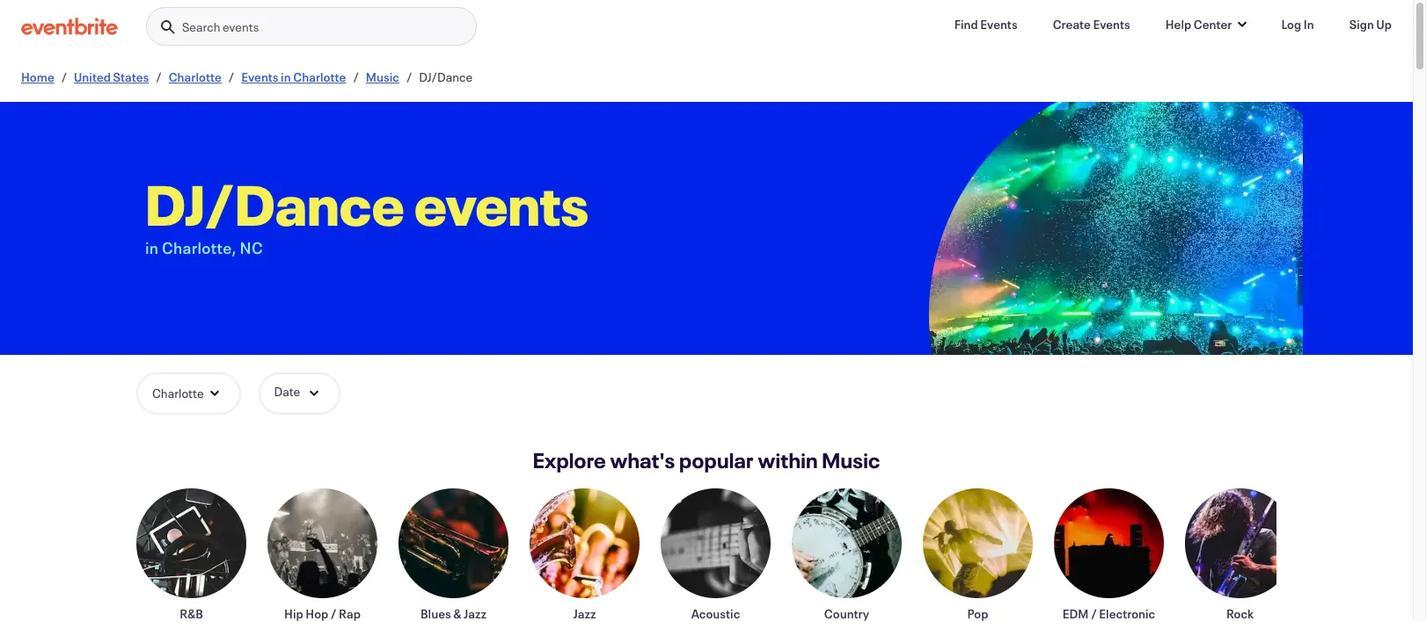 Task type: vqa. For each thing, say whether or not it's contained in the screenshot.
organizers
no



Task type: describe. For each thing, give the bounding box(es) containing it.
home / united states / charlotte / events in charlotte / music / dj/dance
[[21, 69, 473, 85]]

4 / from the left
[[353, 69, 359, 85]]

charlotte link
[[169, 69, 222, 85]]

events in charlotte link
[[241, 69, 346, 85]]

music link
[[366, 69, 399, 85]]

home link
[[21, 69, 54, 85]]

log in
[[1281, 16, 1314, 33]]

center
[[1194, 16, 1232, 33]]

popular
[[679, 447, 754, 475]]

date
[[274, 384, 300, 400]]

what's
[[610, 447, 675, 475]]

1 vertical spatial music
[[822, 447, 880, 475]]

dj/dance events in charlotte, nc
[[145, 167, 589, 259]]

charlotte inside button
[[152, 385, 204, 402]]

2 / from the left
[[156, 69, 162, 85]]

states
[[113, 69, 149, 85]]

search events button
[[146, 7, 477, 47]]

sign
[[1349, 16, 1374, 33]]

in
[[1303, 16, 1314, 33]]

charlotte button
[[136, 373, 241, 415]]

log
[[1281, 16, 1301, 33]]

find events link
[[940, 7, 1032, 42]]

up
[[1376, 16, 1392, 33]]

explore
[[533, 447, 606, 475]]

explore what's popular within music
[[533, 447, 880, 475]]

sign up
[[1349, 16, 1392, 33]]

united
[[74, 69, 111, 85]]

1 / from the left
[[61, 69, 67, 85]]

create events link
[[1039, 7, 1144, 42]]

dj/dance inside the dj/dance events in charlotte, nc
[[145, 167, 404, 241]]



Task type: locate. For each thing, give the bounding box(es) containing it.
events down search events
[[241, 69, 278, 85]]

5 / from the left
[[406, 69, 412, 85]]

/ right states
[[156, 69, 162, 85]]

0 horizontal spatial in
[[145, 238, 159, 259]]

in down search events button
[[281, 69, 291, 85]]

/
[[61, 69, 67, 85], [156, 69, 162, 85], [229, 69, 234, 85], [353, 69, 359, 85], [406, 69, 412, 85]]

1 horizontal spatial music
[[822, 447, 880, 475]]

charlotte,
[[162, 238, 237, 259]]

1 vertical spatial dj/dance
[[145, 167, 404, 241]]

0 vertical spatial music
[[366, 69, 399, 85]]

events inside the dj/dance events in charlotte, nc
[[414, 167, 589, 241]]

events for search
[[223, 18, 259, 35]]

1 horizontal spatial dj/dance
[[419, 69, 473, 85]]

events
[[223, 18, 259, 35], [414, 167, 589, 241]]

events
[[980, 16, 1018, 33], [1093, 16, 1130, 33], [241, 69, 278, 85]]

/ right home link
[[61, 69, 67, 85]]

events for find events
[[980, 16, 1018, 33]]

0 horizontal spatial events
[[241, 69, 278, 85]]

1 vertical spatial in
[[145, 238, 159, 259]]

music
[[366, 69, 399, 85], [822, 447, 880, 475]]

events for create events
[[1093, 16, 1130, 33]]

in
[[281, 69, 291, 85], [145, 238, 159, 259]]

sign up link
[[1335, 7, 1406, 42]]

0 horizontal spatial dj/dance
[[145, 167, 404, 241]]

[object object] image
[[923, 102, 1303, 406]]

1 vertical spatial events
[[414, 167, 589, 241]]

1 horizontal spatial events
[[980, 16, 1018, 33]]

find
[[954, 16, 978, 33]]

log in link
[[1267, 7, 1328, 42]]

within
[[758, 447, 818, 475]]

help
[[1165, 16, 1191, 33]]

create events
[[1053, 16, 1130, 33]]

search events
[[182, 18, 259, 35]]

1 horizontal spatial in
[[281, 69, 291, 85]]

in left charlotte,
[[145, 238, 159, 259]]

create
[[1053, 16, 1091, 33]]

in inside the dj/dance events in charlotte, nc
[[145, 238, 159, 259]]

home
[[21, 69, 54, 85]]

eventbrite image
[[21, 18, 118, 35]]

0 horizontal spatial music
[[366, 69, 399, 85]]

events for dj/dance
[[414, 167, 589, 241]]

3 / from the left
[[229, 69, 234, 85]]

0 vertical spatial events
[[223, 18, 259, 35]]

search
[[182, 18, 220, 35]]

music right within at the bottom right
[[822, 447, 880, 475]]

dj/dance
[[419, 69, 473, 85], [145, 167, 404, 241]]

1 horizontal spatial events
[[414, 167, 589, 241]]

nc
[[240, 238, 263, 259]]

events right create
[[1093, 16, 1130, 33]]

2 horizontal spatial events
[[1093, 16, 1130, 33]]

events right find
[[980, 16, 1018, 33]]

charlotte
[[169, 69, 222, 85], [293, 69, 346, 85], [152, 385, 204, 402]]

find events
[[954, 16, 1018, 33]]

0 horizontal spatial events
[[223, 18, 259, 35]]

events inside button
[[223, 18, 259, 35]]

music down search events button
[[366, 69, 399, 85]]

/ left music link
[[353, 69, 359, 85]]

date button
[[258, 373, 341, 415]]

/ right the charlotte link
[[229, 69, 234, 85]]

/ right music link
[[406, 69, 412, 85]]

0 vertical spatial dj/dance
[[419, 69, 473, 85]]

0 vertical spatial in
[[281, 69, 291, 85]]

events inside 'link'
[[980, 16, 1018, 33]]

help center
[[1165, 16, 1232, 33]]

united states link
[[74, 69, 149, 85]]



